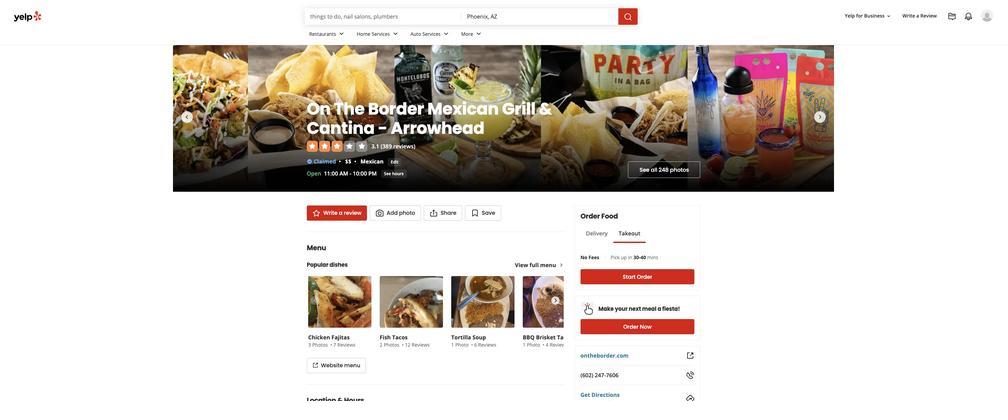 Task type: describe. For each thing, give the bounding box(es) containing it.
meal
[[643, 305, 657, 313]]

1 horizontal spatial a
[[658, 305, 662, 313]]

bbq
[[523, 334, 535, 341]]

see for see all 248 photos
[[640, 166, 650, 174]]

claimed link
[[314, 158, 336, 165]]

3
[[308, 341, 311, 348]]

for
[[857, 13, 864, 19]]

order now
[[624, 323, 652, 331]]

auto services
[[411, 30, 441, 37]]

chicken fajitas 3 photos
[[308, 334, 350, 348]]

24 external link v2 image
[[687, 351, 695, 360]]

no
[[581, 254, 588, 261]]

fees
[[589, 254, 600, 261]]

up
[[621, 254, 627, 261]]

notifications image
[[965, 12, 973, 21]]

24 chevron down v2 image for more
[[475, 30, 483, 38]]

fiesta!
[[663, 305, 681, 313]]

order food
[[581, 211, 618, 221]]

projects image
[[949, 12, 957, 21]]

view
[[515, 261, 529, 269]]

reviews)
[[394, 142, 416, 150]]

services for home services
[[372, 30, 390, 37]]

save button
[[465, 206, 501, 221]]

24 chevron down v2 image for auto services
[[442, 30, 451, 38]]

Find text field
[[310, 13, 456, 20]]

16 chevron down v2 image
[[887, 13, 892, 19]]

order for food
[[581, 211, 600, 221]]

tacos inside bbq brisket tacos 1 photo
[[558, 334, 573, 341]]

order now link
[[581, 319, 695, 334]]

40
[[641, 254, 647, 261]]

24 camera v2 image
[[376, 209, 384, 217]]

247-
[[595, 371, 606, 379]]

a for review
[[339, 209, 343, 217]]

1 inside tortilla soup 1 photo
[[452, 341, 454, 348]]

food
[[602, 211, 618, 221]]

14 chevron right outline image
[[559, 263, 564, 267]]

tacos inside fish tacos 2 photos
[[393, 334, 408, 341]]

photo
[[399, 209, 415, 217]]

start order
[[623, 273, 653, 281]]

photos for chicken
[[312, 341, 328, 348]]

business
[[865, 13, 885, 19]]

edit
[[391, 159, 399, 165]]

none field find
[[310, 13, 456, 20]]

24 share v2 image
[[430, 209, 438, 217]]

&
[[539, 97, 552, 120]]

see hours link
[[381, 170, 407, 178]]

24 chevron down v2 image for restaurants
[[338, 30, 346, 38]]

business categories element
[[304, 25, 994, 45]]

write for write a review
[[324, 209, 338, 217]]

more
[[462, 30, 474, 37]]

pick up in 30-40 mins
[[611, 254, 659, 261]]

photos
[[671, 166, 689, 174]]

pm
[[369, 170, 377, 177]]

auto services link
[[405, 25, 456, 45]]

- inside on the border mexican grill & cantina - arrowhead
[[378, 117, 388, 140]]

soup
[[473, 334, 486, 341]]

24 save outline v2 image
[[471, 209, 479, 217]]

pick
[[611, 254, 620, 261]]

get directions link
[[581, 391, 620, 399]]

1 vertical spatial previous image
[[311, 296, 319, 305]]

more link
[[456, 25, 489, 45]]

ontheborder.com link
[[581, 352, 629, 359]]

(389
[[381, 142, 392, 150]]

0 vertical spatial previous image
[[183, 113, 191, 121]]

reviews for brisket
[[550, 341, 568, 348]]

next image for the previous image to the top
[[817, 113, 825, 121]]

3.1 star rating image
[[307, 141, 368, 152]]

next image for the bottommost the previous image
[[552, 296, 560, 305]]

1 photo of on the border mexican grill & cantina - arrowhead - peoria, az, us. image from the left
[[102, 45, 248, 192]]

view full menu
[[515, 261, 556, 269]]

(389 reviews) link
[[381, 142, 416, 150]]

no fees
[[581, 254, 600, 261]]

tab list containing delivery
[[581, 229, 646, 243]]

am
[[340, 170, 348, 177]]

website menu link
[[307, 358, 366, 373]]

reviews for fajitas
[[338, 341, 356, 348]]

border
[[368, 97, 424, 120]]

add
[[387, 209, 398, 217]]

open
[[307, 170, 321, 177]]

your
[[615, 305, 628, 313]]

directions
[[592, 391, 620, 399]]

24 chevron down v2 image for home services
[[392, 30, 400, 38]]

1 inside bbq brisket tacos 1 photo
[[523, 341, 526, 348]]

fish
[[380, 334, 391, 341]]

claimed
[[314, 158, 336, 165]]

full
[[530, 261, 539, 269]]

start order button
[[581, 269, 695, 284]]

chicken
[[308, 334, 330, 341]]

5 photo of on the border mexican grill & cantina - arrowhead - peoria, az, us. image from the left
[[688, 45, 835, 192]]

christina o. image
[[982, 9, 994, 22]]

(602)
[[581, 371, 594, 379]]

fish tacos image
[[380, 276, 443, 328]]

the
[[334, 97, 365, 120]]

restaurants
[[309, 30, 336, 37]]

6 reviews
[[475, 341, 497, 348]]

yelp
[[846, 13, 856, 19]]

takeout tab panel
[[581, 243, 646, 246]]

7606
[[606, 371, 619, 379]]

mexican link
[[361, 158, 384, 165]]

share button
[[424, 206, 463, 221]]

24 star v2 image
[[313, 209, 321, 217]]

search image
[[624, 13, 633, 21]]

share
[[441, 209, 457, 217]]

4
[[546, 341, 549, 348]]

in
[[629, 254, 633, 261]]

24 phone v2 image
[[687, 371, 695, 379]]

save
[[482, 209, 496, 217]]

write a review
[[324, 209, 362, 217]]



Task type: vqa. For each thing, say whether or not it's contained in the screenshot.


Task type: locate. For each thing, give the bounding box(es) containing it.
2 vertical spatial a
[[658, 305, 662, 313]]

-
[[378, 117, 388, 140], [350, 170, 352, 177]]

1 horizontal spatial none field
[[467, 13, 613, 20]]

24 chevron down v2 image
[[392, 30, 400, 38], [475, 30, 483, 38]]

tortilla soup image
[[452, 276, 515, 328]]

write left review
[[903, 13, 916, 19]]

next image inside "menu" element
[[552, 296, 560, 305]]

1 horizontal spatial 24 chevron down v2 image
[[475, 30, 483, 38]]

1 vertical spatial a
[[339, 209, 343, 217]]

1 horizontal spatial see
[[640, 166, 650, 174]]

get
[[581, 391, 591, 399]]

0 horizontal spatial 1
[[452, 341, 454, 348]]

1 reviews from the left
[[338, 341, 356, 348]]

16 external link v2 image
[[313, 363, 318, 368]]

review
[[921, 13, 938, 19]]

a inside "element"
[[917, 13, 920, 19]]

tortilla soup 1 photo
[[452, 334, 486, 348]]

24 chevron down v2 image left auto
[[392, 30, 400, 38]]

ontheborder.com
[[581, 352, 629, 359]]

home
[[357, 30, 371, 37]]

yelp for business button
[[843, 10, 895, 22]]

1 none field from the left
[[310, 13, 456, 20]]

24 chevron down v2 image
[[338, 30, 346, 38], [442, 30, 451, 38]]

2 horizontal spatial a
[[917, 13, 920, 19]]

0 horizontal spatial see
[[384, 171, 391, 176]]

write inside write a review link
[[324, 209, 338, 217]]

11:00
[[324, 170, 338, 177]]

24 chevron down v2 image inside more link
[[475, 30, 483, 38]]

see for see hours
[[384, 171, 391, 176]]

reviews for tacos
[[412, 341, 430, 348]]

0 vertical spatial mexican
[[428, 97, 499, 120]]

cantina
[[307, 117, 375, 140]]

0 horizontal spatial 24 chevron down v2 image
[[338, 30, 346, 38]]

arrowhead
[[391, 117, 485, 140]]

0 horizontal spatial services
[[372, 30, 390, 37]]

reviews down soup
[[479, 341, 497, 348]]

fajitas
[[332, 334, 350, 341]]

1 services from the left
[[372, 30, 390, 37]]

0 vertical spatial -
[[378, 117, 388, 140]]

2 tacos from the left
[[558, 334, 573, 341]]

12
[[405, 341, 411, 348]]

1 horizontal spatial next image
[[817, 113, 825, 121]]

chicken fajitas image
[[308, 276, 372, 328]]

2 vertical spatial order
[[624, 323, 639, 331]]

see hours
[[384, 171, 404, 176]]

mexican
[[428, 97, 499, 120], [361, 158, 384, 165]]

0 horizontal spatial next image
[[552, 296, 560, 305]]

24 chevron down v2 image right auto services
[[442, 30, 451, 38]]

a
[[917, 13, 920, 19], [339, 209, 343, 217], [658, 305, 662, 313]]

tacos up 12
[[393, 334, 408, 341]]

1 horizontal spatial services
[[423, 30, 441, 37]]

1 24 chevron down v2 image from the left
[[338, 30, 346, 38]]

menu element
[[296, 232, 588, 373]]

0 horizontal spatial a
[[339, 209, 343, 217]]

4 reviews from the left
[[550, 341, 568, 348]]

24 chevron down v2 image right restaurants
[[338, 30, 346, 38]]

1 vertical spatial next image
[[552, 296, 560, 305]]

0 vertical spatial a
[[917, 13, 920, 19]]

services
[[372, 30, 390, 37], [423, 30, 441, 37]]

photos
[[312, 341, 328, 348], [384, 341, 400, 348]]

16 claim filled v2 image
[[307, 159, 313, 164]]

bbq brisket tacos 1 photo
[[523, 334, 573, 348]]

mexican inside on the border mexican grill & cantina - arrowhead
[[428, 97, 499, 120]]

reviews for soup
[[479, 341, 497, 348]]

2 24 chevron down v2 image from the left
[[475, 30, 483, 38]]

- right "am"
[[350, 170, 352, 177]]

order up delivery on the right bottom of the page
[[581, 211, 600, 221]]

1 photo from the left
[[456, 341, 469, 348]]

1 vertical spatial menu
[[345, 361, 361, 369]]

2 photos from the left
[[384, 341, 400, 348]]

1 down 'tortilla' at the left
[[452, 341, 454, 348]]

0 horizontal spatial tacos
[[393, 334, 408, 341]]

0 vertical spatial menu
[[541, 261, 556, 269]]

see all 248 photos link
[[629, 161, 701, 178]]

2 services from the left
[[423, 30, 441, 37]]

7
[[334, 341, 336, 348]]

reviews right 12
[[412, 341, 430, 348]]

1
[[452, 341, 454, 348], [523, 341, 526, 348]]

0 horizontal spatial previous image
[[183, 113, 191, 121]]

0 vertical spatial next image
[[817, 113, 825, 121]]

- up (389 on the left top of the page
[[378, 117, 388, 140]]

24 chevron down v2 image right more
[[475, 30, 483, 38]]

next image
[[817, 113, 825, 121], [552, 296, 560, 305]]

4 photo of on the border mexican grill & cantina - arrowhead - peoria, az, us. image from the left
[[541, 45, 688, 192]]

0 vertical spatial write
[[903, 13, 916, 19]]

photo down 'tortilla' at the left
[[456, 341, 469, 348]]

None search field
[[305, 8, 640, 25]]

1 vertical spatial mexican
[[361, 158, 384, 165]]

0 horizontal spatial mexican
[[361, 158, 384, 165]]

1 24 chevron down v2 image from the left
[[392, 30, 400, 38]]

a for review
[[917, 13, 920, 19]]

menu
[[541, 261, 556, 269], [345, 361, 361, 369]]

0 horizontal spatial -
[[350, 170, 352, 177]]

0 vertical spatial order
[[581, 211, 600, 221]]

2 1 from the left
[[523, 341, 526, 348]]

2 reviews from the left
[[412, 341, 430, 348]]

delivery
[[586, 230, 608, 237]]

popular dishes
[[307, 261, 348, 269]]

bbq brisket tacos image
[[523, 276, 587, 328]]

None field
[[310, 13, 456, 20], [467, 13, 613, 20]]

order for now
[[624, 323, 639, 331]]

tortilla
[[452, 334, 471, 341]]

1 horizontal spatial mexican
[[428, 97, 499, 120]]

6
[[475, 341, 477, 348]]

3.1
[[372, 142, 380, 150]]

photo inside tortilla soup 1 photo
[[456, 341, 469, 348]]

1 horizontal spatial 24 chevron down v2 image
[[442, 30, 451, 38]]

services for auto services
[[423, 30, 441, 37]]

photos down fish
[[384, 341, 400, 348]]

0 horizontal spatial write
[[324, 209, 338, 217]]

see left hours
[[384, 171, 391, 176]]

1 vertical spatial order
[[637, 273, 653, 281]]

1 horizontal spatial -
[[378, 117, 388, 140]]

2 photo from the left
[[527, 341, 541, 348]]

website menu
[[321, 361, 361, 369]]

12 reviews
[[405, 341, 430, 348]]

menu right website
[[345, 361, 361, 369]]

see
[[640, 166, 650, 174], [384, 171, 391, 176]]

see inside "link"
[[384, 171, 391, 176]]

fish tacos 2 photos
[[380, 334, 408, 348]]

services right auto
[[423, 30, 441, 37]]

1 vertical spatial write
[[324, 209, 338, 217]]

1 horizontal spatial photo
[[527, 341, 541, 348]]

0 horizontal spatial photo
[[456, 341, 469, 348]]

24 directions v2 image
[[687, 395, 695, 401]]

24 chevron down v2 image inside home services link
[[392, 30, 400, 38]]

tacos up 4 reviews
[[558, 334, 573, 341]]

grill
[[502, 97, 536, 120]]

248
[[659, 166, 669, 174]]

3 reviews from the left
[[479, 341, 497, 348]]

menu
[[307, 243, 326, 253]]

1 1 from the left
[[452, 341, 454, 348]]

add photo
[[387, 209, 415, 217]]

photos inside chicken fajitas 3 photos
[[312, 341, 328, 348]]

home services
[[357, 30, 390, 37]]

see all 248 photos
[[640, 166, 689, 174]]

order inside button
[[637, 273, 653, 281]]

order left the now
[[624, 323, 639, 331]]

1 tacos from the left
[[393, 334, 408, 341]]

2 none field from the left
[[467, 13, 613, 20]]

photo inside bbq brisket tacos 1 photo
[[527, 341, 541, 348]]

24 chevron down v2 image inside auto services link
[[442, 30, 451, 38]]

reviews
[[338, 341, 356, 348], [412, 341, 430, 348], [479, 341, 497, 348], [550, 341, 568, 348]]

edit button
[[388, 158, 402, 166]]

tab list
[[581, 229, 646, 243]]

1 vertical spatial -
[[350, 170, 352, 177]]

services right home
[[372, 30, 390, 37]]

1 down the bbq
[[523, 341, 526, 348]]

photos inside fish tacos 2 photos
[[384, 341, 400, 348]]

order right start
[[637, 273, 653, 281]]

auto
[[411, 30, 421, 37]]

brisket
[[536, 334, 556, 341]]

on the border mexican grill & cantina - arrowhead
[[307, 97, 552, 140]]

7 reviews
[[334, 341, 356, 348]]

Near text field
[[467, 13, 613, 20]]

1 horizontal spatial 1
[[523, 341, 526, 348]]

menu left 14 chevron right outline image
[[541, 261, 556, 269]]

24 chevron down v2 image inside "restaurants" link
[[338, 30, 346, 38]]

make your next meal a fiesta!
[[599, 305, 681, 313]]

now
[[640, 323, 652, 331]]

2
[[380, 341, 383, 348]]

2 photo of on the border mexican grill & cantina - arrowhead - peoria, az, us. image from the left
[[248, 45, 395, 192]]

write a review link
[[307, 206, 367, 221]]

photo down the bbq
[[527, 341, 541, 348]]

website
[[321, 361, 343, 369]]

see left all
[[640, 166, 650, 174]]

0 horizontal spatial 24 chevron down v2 image
[[392, 30, 400, 38]]

1 photos from the left
[[312, 341, 328, 348]]

1 horizontal spatial menu
[[541, 261, 556, 269]]

0 horizontal spatial menu
[[345, 361, 361, 369]]

2 24 chevron down v2 image from the left
[[442, 30, 451, 38]]

none field near
[[467, 13, 613, 20]]

user actions element
[[840, 9, 1004, 51]]

previous image
[[183, 113, 191, 121], [311, 296, 319, 305]]

$$
[[345, 158, 352, 165]]

4 reviews
[[546, 341, 568, 348]]

1 horizontal spatial write
[[903, 13, 916, 19]]

popular
[[307, 261, 329, 269]]

restaurants link
[[304, 25, 352, 45]]

view full menu link
[[515, 261, 564, 269]]

write right the 24 star v2 image
[[324, 209, 338, 217]]

add photo link
[[370, 206, 421, 221]]

3 photo of on the border mexican grill & cantina - arrowhead - peoria, az, us. image from the left
[[395, 45, 541, 192]]

review
[[344, 209, 362, 217]]

1 horizontal spatial previous image
[[311, 296, 319, 305]]

open 11:00 am - 10:00 pm
[[307, 170, 377, 177]]

photo of on the border mexican grill & cantina - arrowhead - peoria, az, us. image
[[102, 45, 248, 192], [248, 45, 395, 192], [395, 45, 541, 192], [541, 45, 688, 192], [688, 45, 835, 192]]

write inside write a review link
[[903, 13, 916, 19]]

write a review link
[[900, 10, 940, 22]]

photos for fish
[[384, 341, 400, 348]]

1 horizontal spatial tacos
[[558, 334, 573, 341]]

1 horizontal spatial photos
[[384, 341, 400, 348]]

reviews down the fajitas
[[338, 341, 356, 348]]

photos down chicken
[[312, 341, 328, 348]]

takeout
[[619, 230, 641, 237]]

0 horizontal spatial photos
[[312, 341, 328, 348]]

photo
[[456, 341, 469, 348], [527, 341, 541, 348]]

on
[[307, 97, 331, 120]]

write for write a review
[[903, 13, 916, 19]]

reviews right 4
[[550, 341, 568, 348]]

0 horizontal spatial none field
[[310, 13, 456, 20]]

write
[[903, 13, 916, 19], [324, 209, 338, 217]]

tacos
[[393, 334, 408, 341], [558, 334, 573, 341]]

hours
[[392, 171, 404, 176]]



